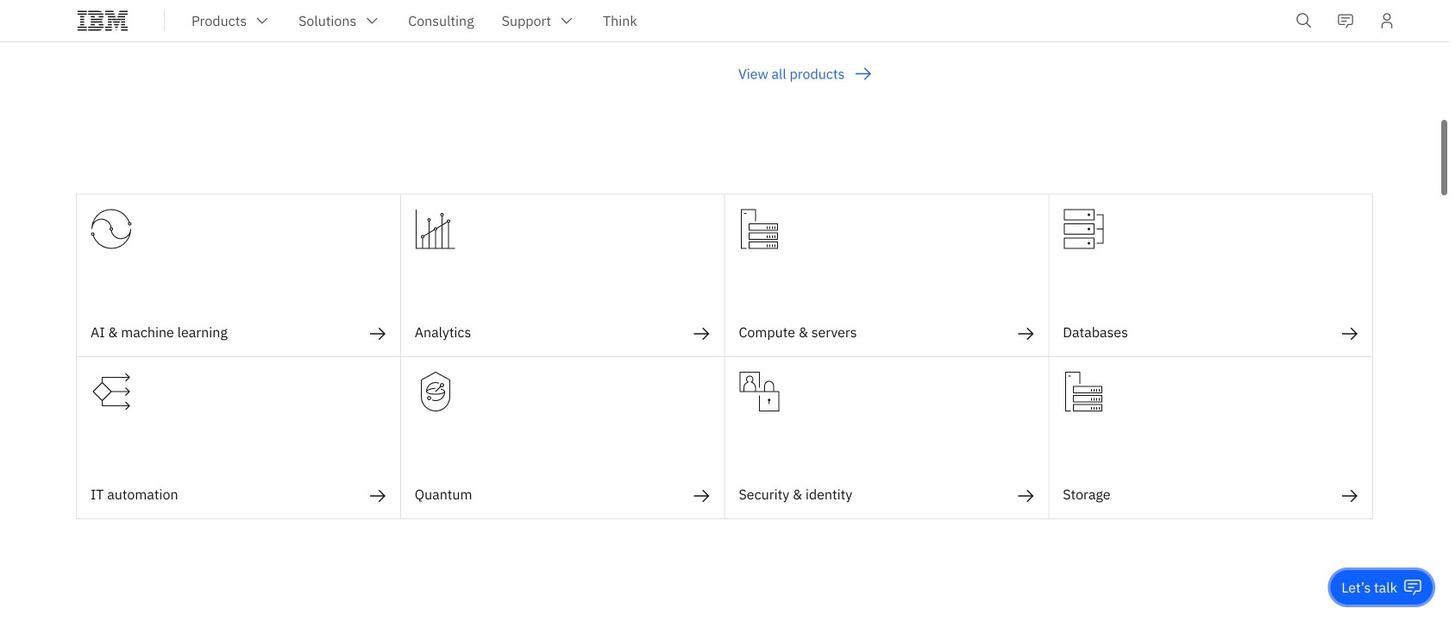 Task type: locate. For each thing, give the bounding box(es) containing it.
let's talk element
[[1342, 578, 1397, 597]]



